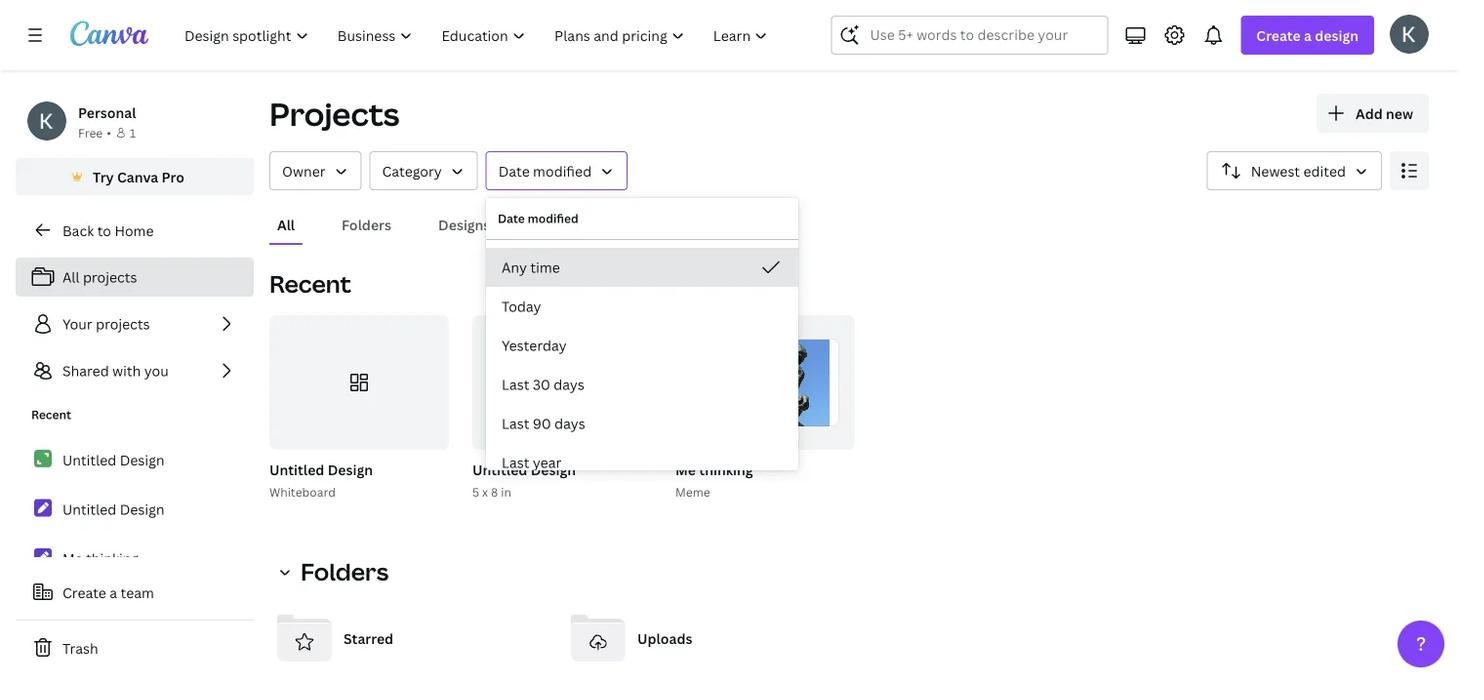 Task type: vqa. For each thing, say whether or not it's contained in the screenshot.
Free
yes



Task type: describe. For each thing, give the bounding box(es) containing it.
thinking for me thinking meme
[[699, 460, 753, 479]]

5
[[472, 484, 479, 500]]

Category button
[[369, 151, 478, 190]]

thinking for me thinking
[[86, 549, 139, 568]]

kendall parks image
[[1390, 14, 1429, 53]]

folders button
[[269, 552, 400, 592]]

shared
[[62, 362, 109, 380]]

last 30 days
[[502, 375, 585, 394]]

me thinking
[[62, 549, 139, 568]]

all projects link
[[16, 258, 254, 297]]

all for all
[[277, 215, 295, 234]]

today
[[502, 297, 541, 316]]

create a design button
[[1241, 16, 1374, 55]]

starred
[[344, 629, 393, 648]]

design up me thinking link
[[120, 500, 164, 519]]

all button
[[269, 206, 303, 243]]

shared with you link
[[16, 351, 254, 390]]

last 90 days button
[[486, 404, 798, 443]]

try
[[93, 167, 114, 186]]

meme
[[675, 484, 710, 500]]

newest edited
[[1251, 162, 1346, 180]]

top level navigation element
[[172, 16, 784, 55]]

create for create a design
[[1257, 26, 1301, 44]]

me thinking link
[[16, 538, 254, 579]]

untitled design for first untitled design link from the bottom of the page
[[62, 500, 164, 519]]

any time
[[502, 258, 560, 277]]

any time button
[[486, 248, 798, 287]]

90
[[533, 414, 551, 433]]

me for me thinking
[[62, 549, 83, 568]]

days for last 30 days
[[554, 375, 585, 394]]

add new button
[[1317, 94, 1429, 133]]

you
[[144, 362, 169, 380]]

last for last 30 days
[[502, 375, 529, 394]]

last 90 days option
[[486, 404, 798, 443]]

untitled design button for untitled design 5 x 8 in
[[472, 458, 576, 482]]

in
[[501, 484, 511, 500]]

2 date from the top
[[498, 210, 525, 226]]

untitled design whiteboard
[[269, 460, 373, 500]]

with
[[112, 362, 141, 380]]

1 vertical spatial modified
[[528, 210, 579, 226]]

images
[[537, 215, 584, 234]]

yesterday
[[502, 336, 567, 355]]

owner
[[282, 162, 326, 180]]

your projects link
[[16, 305, 254, 344]]

•
[[107, 124, 111, 141]]

add new
[[1356, 104, 1413, 123]]

folders button
[[334, 206, 399, 243]]

Owner button
[[269, 151, 362, 190]]

me for me thinking meme
[[675, 460, 696, 479]]

year
[[533, 453, 562, 472]]

design
[[1315, 26, 1359, 44]]

me thinking button
[[675, 458, 753, 482]]

30
[[533, 375, 550, 394]]

edited
[[1304, 162, 1346, 180]]

1 vertical spatial recent
[[31, 407, 71, 423]]

untitled design button for untitled design whiteboard
[[269, 458, 373, 482]]

images button
[[529, 206, 592, 243]]

last year option
[[486, 443, 798, 482]]

untitled design for first untitled design link from the top of the page
[[62, 451, 164, 469]]

your projects
[[62, 315, 150, 333]]

uploads link
[[563, 603, 841, 674]]

untitled down shared
[[62, 451, 116, 469]]

last for last year
[[502, 453, 529, 472]]

personal
[[78, 103, 136, 122]]

team
[[121, 583, 154, 602]]

try canva pro button
[[16, 158, 254, 195]]

1 horizontal spatial recent
[[269, 268, 351, 300]]

projects
[[269, 93, 400, 135]]

category
[[382, 162, 442, 180]]

uploads
[[637, 629, 692, 648]]

last year
[[502, 453, 562, 472]]

Date modified button
[[486, 151, 628, 190]]

whiteboard
[[269, 484, 336, 500]]

Search search field
[[870, 17, 1069, 54]]

untitled inside untitled design whiteboard
[[269, 460, 324, 479]]

2 date modified from the top
[[498, 210, 579, 226]]

create a team button
[[16, 573, 254, 612]]

today button
[[486, 287, 798, 326]]

last year button
[[486, 443, 798, 482]]



Task type: locate. For each thing, give the bounding box(es) containing it.
date inside button
[[498, 162, 530, 180]]

1 horizontal spatial all
[[277, 215, 295, 234]]

last for last 90 days
[[502, 414, 529, 433]]

1 vertical spatial create
[[62, 583, 106, 602]]

1 vertical spatial last
[[502, 414, 529, 433]]

create a design
[[1257, 26, 1359, 44]]

create down the me thinking
[[62, 583, 106, 602]]

a inside dropdown button
[[1304, 26, 1312, 44]]

untitled design down "shared with you"
[[62, 451, 164, 469]]

create
[[1257, 26, 1301, 44], [62, 583, 106, 602]]

me up create a team
[[62, 549, 83, 568]]

1 vertical spatial untitled design link
[[16, 489, 254, 530]]

all for all projects
[[62, 268, 80, 286]]

folders inside folders dropdown button
[[301, 556, 389, 588]]

create inside create a design dropdown button
[[1257, 26, 1301, 44]]

days right 30
[[554, 375, 585, 394]]

create left design
[[1257, 26, 1301, 44]]

designs button
[[431, 206, 498, 243]]

today option
[[486, 287, 798, 326]]

date modified
[[498, 162, 592, 180], [498, 210, 579, 226]]

add
[[1356, 104, 1383, 123]]

all
[[277, 215, 295, 234], [62, 268, 80, 286]]

Sort by button
[[1207, 151, 1382, 190]]

untitled up 8
[[472, 460, 527, 479]]

modified inside date modified button
[[533, 162, 592, 180]]

1 vertical spatial a
[[110, 583, 117, 602]]

1 date from the top
[[498, 162, 530, 180]]

me
[[675, 460, 696, 479], [62, 549, 83, 568]]

a left design
[[1304, 26, 1312, 44]]

design down the last 90 days
[[531, 460, 576, 479]]

1 vertical spatial me
[[62, 549, 83, 568]]

all down owner
[[277, 215, 295, 234]]

None search field
[[831, 16, 1108, 55]]

new
[[1386, 104, 1413, 123]]

modified
[[533, 162, 592, 180], [528, 210, 579, 226]]

thinking
[[699, 460, 753, 479], [86, 549, 139, 568]]

0 vertical spatial thinking
[[699, 460, 753, 479]]

any
[[502, 258, 527, 277]]

yesterday option
[[486, 326, 798, 365]]

create a team
[[62, 583, 154, 602]]

untitled design up the me thinking
[[62, 500, 164, 519]]

designs
[[438, 215, 490, 234]]

0 vertical spatial modified
[[533, 162, 592, 180]]

2 list from the top
[[16, 439, 254, 579]]

list box
[[486, 248, 798, 482]]

days for last 90 days
[[555, 414, 585, 433]]

design down shared with you link
[[120, 451, 164, 469]]

all up your
[[62, 268, 80, 286]]

projects right your
[[96, 315, 150, 333]]

untitled design link up me thinking link
[[16, 489, 254, 530]]

me thinking meme
[[675, 460, 753, 500]]

1 horizontal spatial create
[[1257, 26, 1301, 44]]

3 last from the top
[[502, 453, 529, 472]]

days right '90'
[[555, 414, 585, 433]]

to
[[97, 221, 111, 240]]

a for design
[[1304, 26, 1312, 44]]

0 vertical spatial date
[[498, 162, 530, 180]]

1 untitled design link from the top
[[16, 439, 254, 481]]

back to home link
[[16, 211, 254, 250]]

1 horizontal spatial untitled design button
[[472, 458, 576, 482]]

pro
[[162, 167, 184, 186]]

last 30 days button
[[486, 365, 798, 404]]

days inside option
[[555, 414, 585, 433]]

back
[[62, 221, 94, 240]]

1 untitled design button from the left
[[269, 458, 373, 482]]

1 list from the top
[[16, 258, 254, 390]]

projects for all projects
[[83, 268, 137, 286]]

projects
[[83, 268, 137, 286], [96, 315, 150, 333]]

modified down date modified button
[[528, 210, 579, 226]]

a inside button
[[110, 583, 117, 602]]

2 untitled design link from the top
[[16, 489, 254, 530]]

design
[[120, 451, 164, 469], [328, 460, 373, 479], [531, 460, 576, 479], [120, 500, 164, 519]]

0 horizontal spatial all
[[62, 268, 80, 286]]

projects down back to home
[[83, 268, 137, 286]]

2 untitled design button from the left
[[472, 458, 576, 482]]

thinking inside me thinking meme
[[699, 460, 753, 479]]

last inside button
[[502, 453, 529, 472]]

your
[[62, 315, 92, 333]]

thinking up create a team
[[86, 549, 139, 568]]

days inside option
[[554, 375, 585, 394]]

last inside option
[[502, 414, 529, 433]]

design inside untitled design whiteboard
[[328, 460, 373, 479]]

me inside me thinking meme
[[675, 460, 696, 479]]

last
[[502, 375, 529, 394], [502, 414, 529, 433], [502, 453, 529, 472]]

1 untitled design from the top
[[62, 451, 164, 469]]

0 vertical spatial create
[[1257, 26, 1301, 44]]

list containing untitled design
[[16, 439, 254, 579]]

untitled design link down shared with you link
[[16, 439, 254, 481]]

1 vertical spatial date
[[498, 210, 525, 226]]

0 vertical spatial projects
[[83, 268, 137, 286]]

list
[[16, 258, 254, 390], [16, 439, 254, 579]]

list containing all projects
[[16, 258, 254, 390]]

canva
[[117, 167, 158, 186]]

time
[[530, 258, 560, 277]]

1 vertical spatial untitled design
[[62, 500, 164, 519]]

untitled design 5 x 8 in
[[472, 460, 576, 500]]

untitled design button up 'whiteboard'
[[269, 458, 373, 482]]

untitled inside untitled design 5 x 8 in
[[472, 460, 527, 479]]

1 vertical spatial date modified
[[498, 210, 579, 226]]

try canva pro
[[93, 167, 184, 186]]

projects for your projects
[[96, 315, 150, 333]]

1 vertical spatial all
[[62, 268, 80, 286]]

x
[[482, 484, 488, 500]]

0 vertical spatial untitled design
[[62, 451, 164, 469]]

all inside 'list'
[[62, 268, 80, 286]]

recent down shared
[[31, 407, 71, 423]]

0 vertical spatial list
[[16, 258, 254, 390]]

folders
[[342, 215, 391, 234], [301, 556, 389, 588]]

last up in
[[502, 453, 529, 472]]

any time option
[[486, 248, 798, 287]]

date up images button
[[498, 162, 530, 180]]

0 vertical spatial last
[[502, 375, 529, 394]]

date modified up time
[[498, 210, 579, 226]]

untitled design link
[[16, 439, 254, 481], [16, 489, 254, 530]]

1 horizontal spatial a
[[1304, 26, 1312, 44]]

all inside button
[[277, 215, 295, 234]]

recent
[[269, 268, 351, 300], [31, 407, 71, 423]]

untitled up 'whiteboard'
[[269, 460, 324, 479]]

date modified up images
[[498, 162, 592, 180]]

1 date modified from the top
[[498, 162, 592, 180]]

last 30 days option
[[486, 365, 798, 404]]

date
[[498, 162, 530, 180], [498, 210, 525, 226]]

modified up images button
[[533, 162, 592, 180]]

0 horizontal spatial a
[[110, 583, 117, 602]]

last 90 days
[[502, 414, 585, 433]]

trash
[[62, 639, 98, 657]]

last left 30
[[502, 375, 529, 394]]

1 last from the top
[[502, 375, 529, 394]]

0 vertical spatial untitled design link
[[16, 439, 254, 481]]

folders up starred at the left bottom of the page
[[301, 556, 389, 588]]

2 vertical spatial last
[[502, 453, 529, 472]]

0 vertical spatial days
[[554, 375, 585, 394]]

1 vertical spatial days
[[555, 414, 585, 433]]

all projects
[[62, 268, 137, 286]]

folders down category
[[342, 215, 391, 234]]

free •
[[78, 124, 111, 141]]

last left '90'
[[502, 414, 529, 433]]

date modified inside date modified button
[[498, 162, 592, 180]]

0 vertical spatial date modified
[[498, 162, 592, 180]]

untitled up the me thinking
[[62, 500, 116, 519]]

thinking up meme
[[699, 460, 753, 479]]

1
[[130, 124, 136, 141]]

0 vertical spatial a
[[1304, 26, 1312, 44]]

newest
[[1251, 162, 1300, 180]]

1 horizontal spatial thinking
[[699, 460, 753, 479]]

2 untitled design from the top
[[62, 500, 164, 519]]

back to home
[[62, 221, 154, 240]]

1 vertical spatial list
[[16, 439, 254, 579]]

me up meme
[[675, 460, 696, 479]]

untitled design button up in
[[472, 458, 576, 482]]

last inside option
[[502, 375, 529, 394]]

0 horizontal spatial create
[[62, 583, 106, 602]]

untitled design button
[[269, 458, 373, 482], [472, 458, 576, 482]]

create for create a team
[[62, 583, 106, 602]]

recent down all button
[[269, 268, 351, 300]]

0 horizontal spatial thinking
[[86, 549, 139, 568]]

home
[[115, 221, 154, 240]]

design up 'whiteboard'
[[328, 460, 373, 479]]

a left team
[[110, 583, 117, 602]]

0 horizontal spatial untitled design button
[[269, 458, 373, 482]]

0 vertical spatial recent
[[269, 268, 351, 300]]

0 vertical spatial folders
[[342, 215, 391, 234]]

folders inside folders button
[[342, 215, 391, 234]]

0 vertical spatial me
[[675, 460, 696, 479]]

list box containing any time
[[486, 248, 798, 482]]

days
[[554, 375, 585, 394], [555, 414, 585, 433]]

a for team
[[110, 583, 117, 602]]

1 horizontal spatial me
[[675, 460, 696, 479]]

untitled
[[62, 451, 116, 469], [269, 460, 324, 479], [472, 460, 527, 479], [62, 500, 116, 519]]

untitled design
[[62, 451, 164, 469], [62, 500, 164, 519]]

starred link
[[269, 603, 548, 674]]

1 vertical spatial projects
[[96, 315, 150, 333]]

1 vertical spatial folders
[[301, 556, 389, 588]]

trash link
[[16, 629, 254, 668]]

a
[[1304, 26, 1312, 44], [110, 583, 117, 602]]

free
[[78, 124, 103, 141]]

design inside untitled design 5 x 8 in
[[531, 460, 576, 479]]

2 last from the top
[[502, 414, 529, 433]]

date right designs
[[498, 210, 525, 226]]

create inside create a team button
[[62, 583, 106, 602]]

0 horizontal spatial me
[[62, 549, 83, 568]]

shared with you
[[62, 362, 169, 380]]

8
[[491, 484, 498, 500]]

yesterday button
[[486, 326, 798, 365]]

1 vertical spatial thinking
[[86, 549, 139, 568]]

0 horizontal spatial recent
[[31, 407, 71, 423]]

0 vertical spatial all
[[277, 215, 295, 234]]



